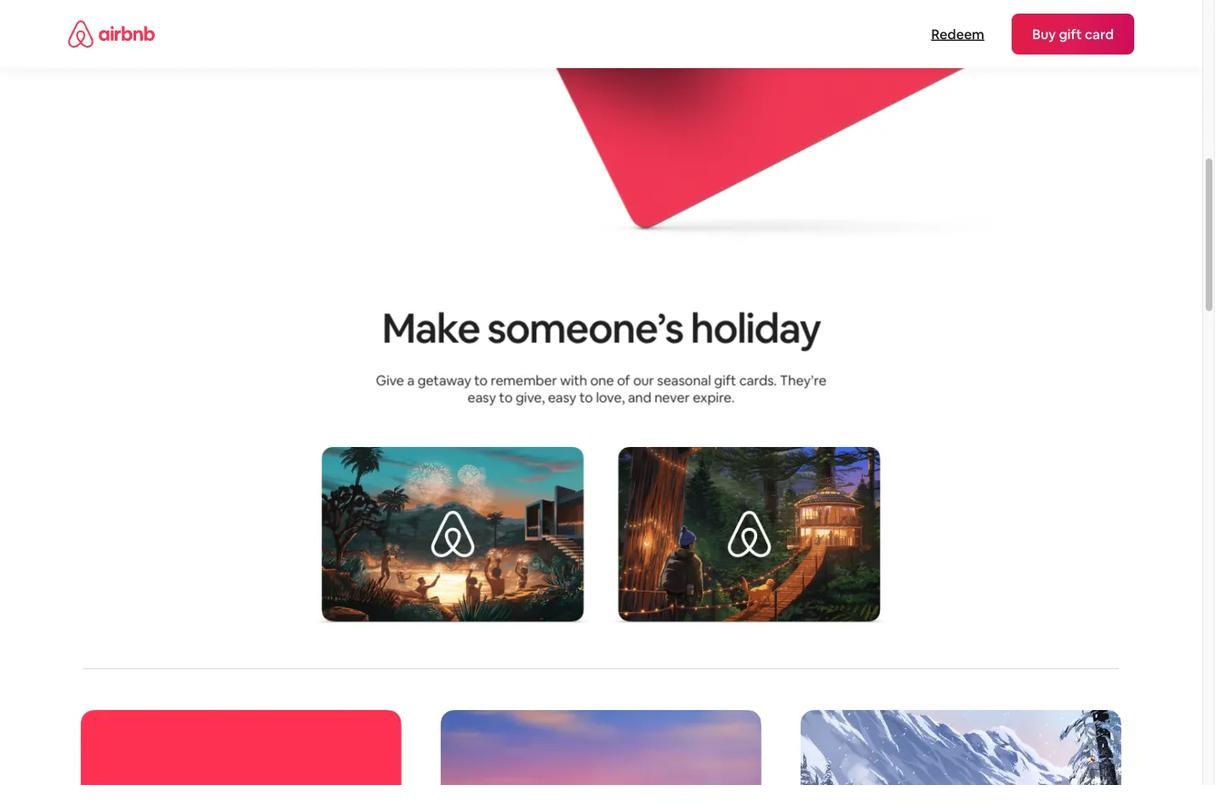 Task type: locate. For each thing, give the bounding box(es) containing it.
profile element
[[622, 0, 1135, 68]]

redeem
[[932, 25, 985, 43]]

easy left give,
[[468, 389, 496, 406]]

redeem link
[[924, 17, 994, 51]]

airbnb gift card with an illustration of a person with a warm jacket, hat, backpack and a dog. crossing an elevated wooden plank bridge towards an illuminated tree house, where a festive gathering is taking place. the airbnb logo is in the center. image
[[608, 447, 891, 627], [608, 447, 891, 627]]

illustration of two people on stand up paddle boards making their way back to a house on the beach. they are surrounded by a purple and pink sunset. the airbnb logo is in the center. image
[[428, 710, 775, 785], [428, 710, 775, 785]]

easy
[[468, 389, 496, 406], [548, 389, 577, 406]]

someone's holiday
[[487, 301, 821, 354]]

a
[[407, 372, 415, 389]]

to left give,
[[499, 389, 513, 406]]

to
[[474, 372, 488, 389], [499, 389, 513, 406], [580, 389, 593, 406]]

airbnb gift card with an illustration of fireworks going off at night in a lush island setting. in the foreground, 6 people are celebrating with sparklers in a natural rock pool that sits beside a luxurious modern house. the airbnb logo is in the center. image
[[312, 447, 595, 627], [312, 447, 595, 627]]

of
[[617, 372, 631, 389]]

illustration of the airbnb logo in the center of a bright pink, solid background. image
[[68, 710, 415, 785], [68, 710, 415, 785]]

love,
[[596, 389, 625, 406]]

gift
[[715, 372, 737, 389]]

cards.
[[740, 372, 777, 389]]

to right getaway
[[474, 372, 488, 389]]

easy right give,
[[548, 389, 577, 406]]

0 horizontal spatial to
[[474, 372, 488, 389]]

to left love,
[[580, 389, 593, 406]]

one
[[591, 372, 614, 389]]

1 horizontal spatial easy
[[548, 389, 577, 406]]

0 horizontal spatial easy
[[468, 389, 496, 406]]

illustration of bundled-up ice skaters and snowshoers playing in front of a cozy a-frame house. the house is nestled alongside a snowy mountain. the airbnb logo is in the center. image
[[788, 710, 1135, 785], [788, 710, 1135, 785]]

with
[[560, 372, 588, 389]]

2 easy from the left
[[548, 389, 577, 406]]

give a getaway to remember with one of our seasonal gift cards. they're easy to give, easy to love, and never expire.
[[376, 372, 827, 406]]



Task type: describe. For each thing, give the bounding box(es) containing it.
getaway
[[418, 372, 471, 389]]

they're
[[780, 372, 827, 389]]

remember
[[491, 372, 557, 389]]

never expire.
[[655, 389, 735, 406]]

make someone's holiday
[[382, 301, 821, 354]]

and
[[628, 389, 652, 406]]

1 easy from the left
[[468, 389, 496, 406]]

make
[[382, 301, 480, 354]]

seasonal
[[658, 372, 712, 389]]

give
[[376, 372, 404, 389]]

give,
[[516, 389, 545, 406]]

our
[[634, 372, 655, 389]]

1 horizontal spatial to
[[499, 389, 513, 406]]

2 horizontal spatial to
[[580, 389, 593, 406]]



Task type: vqa. For each thing, say whether or not it's contained in the screenshot.
Illustration of bundled-up ice skaters and snowshoers playing in front of a cozy A-frame house. The house is nestled alongside a snowy mountain. The Airbnb logo is in the center.
yes



